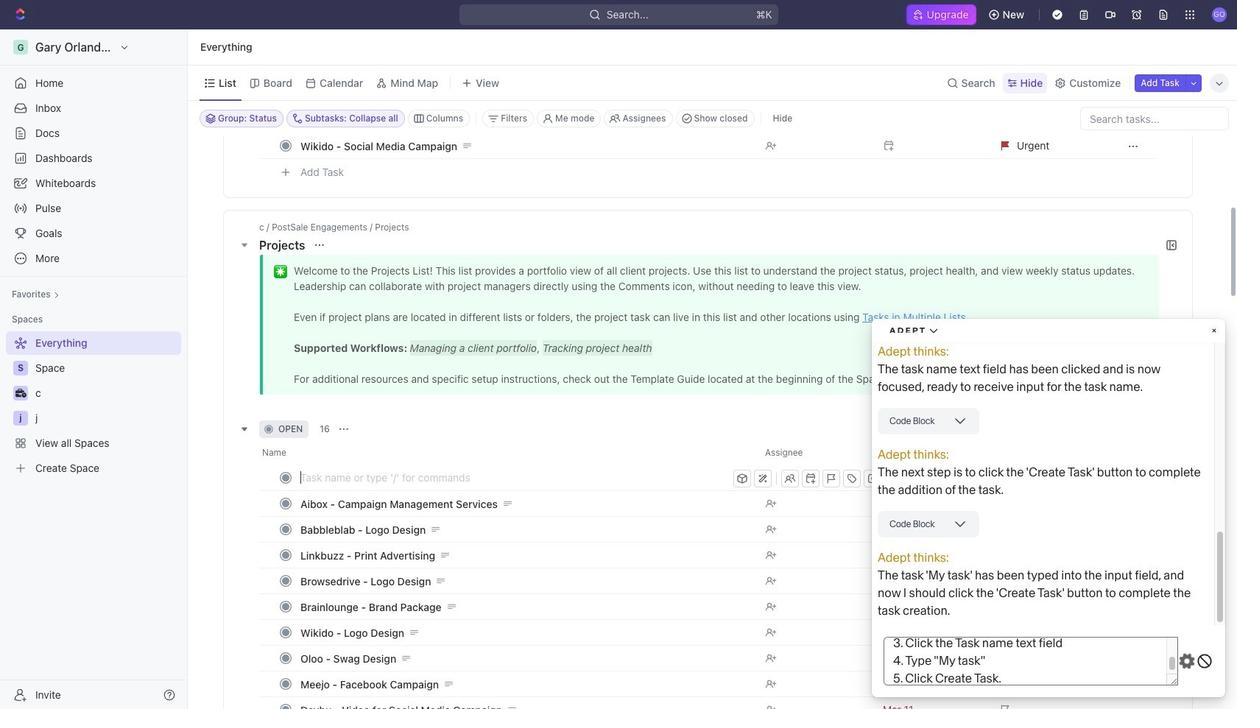 Task type: locate. For each thing, give the bounding box(es) containing it.
gary orlando's workspace, , element
[[13, 40, 28, 54]]

tree
[[6, 331, 181, 480]]

tree inside sidebar navigation
[[6, 331, 181, 480]]

Search tasks... text field
[[1081, 108, 1228, 130]]



Task type: vqa. For each thing, say whether or not it's contained in the screenshot.
Search tasks... text field
yes



Task type: describe. For each thing, give the bounding box(es) containing it.
business time image
[[15, 389, 26, 398]]

j, , element
[[13, 411, 28, 426]]

Task name or type '/' for commands text field
[[300, 465, 731, 489]]

space, , element
[[13, 361, 28, 376]]

sidebar navigation
[[0, 29, 191, 709]]



